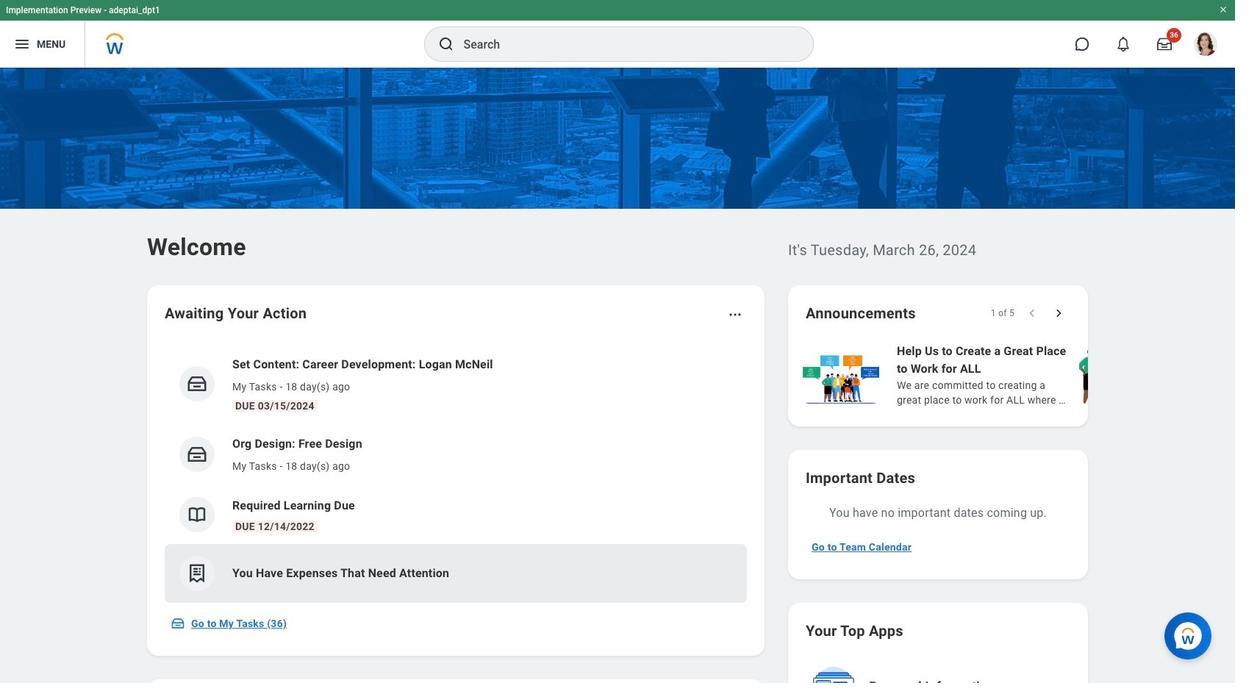 Task type: describe. For each thing, give the bounding box(es) containing it.
chevron left small image
[[1025, 306, 1040, 321]]

2 inbox image from the top
[[186, 444, 208, 466]]

inbox large image
[[1158, 37, 1172, 51]]

justify image
[[13, 35, 31, 53]]

notifications large image
[[1117, 37, 1131, 51]]

1 horizontal spatial list
[[800, 341, 1236, 409]]



Task type: locate. For each thing, give the bounding box(es) containing it.
status
[[991, 307, 1015, 319]]

0 vertical spatial inbox image
[[186, 373, 208, 395]]

related actions image
[[728, 307, 743, 322]]

profile logan mcneil image
[[1195, 32, 1218, 59]]

chevron right small image
[[1052, 306, 1067, 321]]

book open image
[[186, 504, 208, 526]]

inbox image
[[171, 616, 185, 631]]

1 vertical spatial inbox image
[[186, 444, 208, 466]]

Search Workday  search field
[[464, 28, 783, 60]]

search image
[[437, 35, 455, 53]]

inbox image
[[186, 373, 208, 395], [186, 444, 208, 466]]

main content
[[0, 68, 1236, 683]]

banner
[[0, 0, 1236, 68]]

1 inbox image from the top
[[186, 373, 208, 395]]

dashboard expenses image
[[186, 563, 208, 585]]

close environment banner image
[[1220, 5, 1228, 14]]

0 horizontal spatial list
[[165, 344, 747, 603]]

list
[[800, 341, 1236, 409], [165, 344, 747, 603]]



Task type: vqa. For each thing, say whether or not it's contained in the screenshot.
main content
yes



